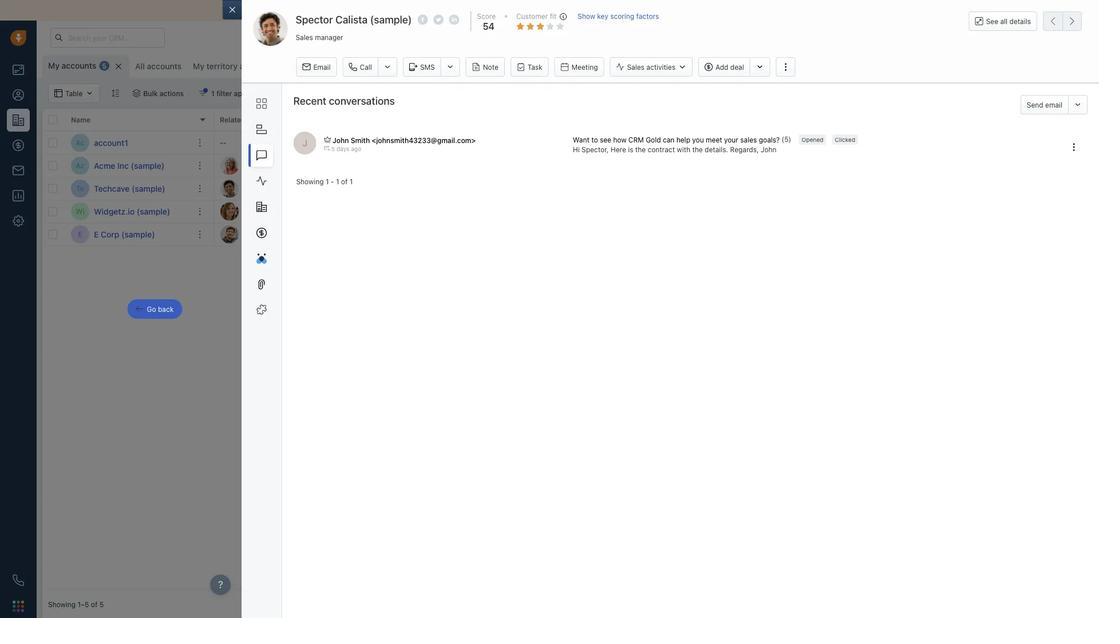 Task type: locate. For each thing, give the bounding box(es) containing it.
1 horizontal spatial add
[[682, 139, 694, 147]]

add left task on the right of the page
[[570, 139, 583, 147]]

(sample) for e corp (sample)
[[121, 230, 155, 239]]

(sample) left facebook circled icon
[[370, 13, 412, 25]]

0 horizontal spatial sales
[[671, 5, 691, 15]]

0 horizontal spatial of
[[91, 601, 98, 609]]

sales up regards,
[[741, 136, 757, 144]]

e down wi
[[78, 231, 82, 239]]

ac up te
[[76, 162, 84, 170]]

call link
[[343, 57, 378, 77]]

showing left 1–5
[[48, 601, 76, 609]]

related
[[220, 116, 246, 124]]

1 vertical spatial sales
[[741, 136, 757, 144]]

+
[[736, 138, 740, 146], [306, 139, 310, 147], [650, 139, 654, 147], [564, 139, 568, 147]]

0 vertical spatial all
[[642, 5, 650, 15]]

0 vertical spatial sales
[[296, 34, 313, 42]]

spector calista (sample)
[[296, 13, 412, 25]]

send email button
[[1021, 95, 1069, 115]]

$ 0 row group
[[214, 132, 1094, 246]]

add left deal
[[716, 63, 729, 71]]

meeting button
[[555, 57, 605, 77]]

to inside want to see how crm gold can help you meet your sales goals? (5)
[[592, 136, 598, 144]]

note button
[[466, 57, 505, 77]]

task
[[528, 63, 543, 71]]

my for my territory accounts
[[193, 62, 205, 71]]

accounts right 'all'
[[147, 62, 182, 71]]

ac down name
[[76, 139, 84, 147]]

1 horizontal spatial the
[[693, 146, 703, 154]]

hi
[[573, 146, 580, 154]]

(sample) right the inc
[[131, 161, 165, 170]]

showing
[[296, 178, 324, 186], [48, 601, 76, 609]]

0 horizontal spatial e
[[78, 231, 82, 239]]

email right sync
[[535, 5, 555, 15]]

1 horizontal spatial showing
[[296, 178, 324, 186]]

$
[[392, 137, 398, 148]]

press space to select this row. row containing e corp (sample)
[[42, 223, 214, 246]]

recent conversations
[[294, 95, 395, 107]]

e for e corp (sample)
[[94, 230, 99, 239]]

2 vertical spatial 5
[[99, 601, 104, 609]]

twitter circled image
[[434, 13, 444, 26]]

row group
[[42, 132, 214, 246]]

your up regards,
[[725, 136, 739, 144]]

deal
[[731, 63, 745, 71]]

and
[[436, 5, 450, 15]]

connect your mailbox link
[[259, 5, 343, 15]]

j image
[[221, 225, 239, 244]]

add
[[768, 138, 780, 146], [338, 139, 351, 147], [682, 139, 694, 147]]

way
[[488, 5, 503, 15]]

1 horizontal spatial sales
[[741, 136, 757, 144]]

what's new image
[[1017, 34, 1025, 42]]

0 horizontal spatial sales
[[296, 34, 313, 42]]

1 horizontal spatial all
[[1001, 17, 1008, 25]]

j image
[[221, 202, 239, 221]]

e left corp
[[94, 230, 99, 239]]

of right sync
[[525, 5, 533, 15]]

0 horizontal spatial add
[[570, 139, 583, 147]]

e corp (sample) link
[[94, 229, 155, 240]]

0
[[400, 137, 406, 148]]

account1
[[94, 138, 128, 148]]

1 horizontal spatial my
[[193, 62, 205, 71]]

0 horizontal spatial add
[[338, 139, 351, 147]]

0 horizontal spatial showing
[[48, 601, 76, 609]]

3
[[298, 62, 302, 70]]

linkedin circled image
[[449, 13, 460, 26]]

applied
[[234, 89, 258, 97]]

1 vertical spatial 5
[[332, 146, 335, 152]]

2 horizontal spatial accounts
[[240, 62, 275, 71]]

improve
[[353, 5, 383, 15]]

sales left the data
[[671, 5, 691, 15]]

manager
[[315, 34, 343, 42]]

call button
[[343, 57, 378, 77]]

add inside add deal button
[[716, 63, 729, 71]]

see all details
[[987, 17, 1032, 25]]

email
[[314, 63, 331, 71]]

row group inside $ 0 grid
[[42, 132, 214, 246]]

all inside button
[[1001, 17, 1008, 25]]

factors
[[637, 12, 659, 20]]

press space to select this row. row containing sampleacme.com
[[214, 155, 1094, 178]]

1 vertical spatial showing
[[48, 601, 76, 609]]

send email
[[1028, 101, 1063, 109]]

sales activities button
[[610, 57, 699, 77], [610, 57, 693, 77]]

activities
[[647, 63, 676, 71]]

hi spector, here is the contract with the details. regards, john
[[573, 146, 777, 154]]

your
[[293, 5, 310, 15], [653, 5, 669, 15], [725, 136, 739, 144]]

calista
[[336, 13, 368, 25]]

customer
[[517, 12, 548, 20]]

email
[[535, 5, 555, 15], [1046, 101, 1063, 109]]

dialog
[[127, 0, 1100, 619]]

1 horizontal spatial + click to add
[[650, 139, 694, 147]]

1 the from the left
[[636, 146, 646, 154]]

want to see how crm gold can help you meet your sales goals? (5)
[[573, 135, 792, 144]]

acme inc (sample) link
[[94, 160, 165, 172]]

0 vertical spatial add
[[716, 63, 729, 71]]

bulk
[[143, 89, 158, 97]]

1 horizontal spatial your
[[653, 5, 669, 15]]

2 horizontal spatial your
[[725, 136, 739, 144]]

john down the goals?
[[761, 146, 777, 154]]

0 vertical spatial 5
[[102, 62, 107, 70]]

sms button
[[403, 57, 441, 77]]

1 vertical spatial add
[[570, 139, 583, 147]]

1 ac from the top
[[76, 139, 84, 147]]

1 horizontal spatial of
[[341, 178, 348, 186]]

0 horizontal spatial accounts
[[62, 61, 96, 70]]

e corp (sample)
[[94, 230, 155, 239]]

1 horizontal spatial click
[[656, 139, 672, 147]]

5 inside my accounts 5
[[102, 62, 107, 70]]

0 horizontal spatial my
[[48, 61, 60, 70]]

see all details button
[[970, 11, 1038, 31]]

5 down search your crm... text box
[[102, 62, 107, 70]]

+ add task
[[564, 139, 598, 147]]

john up days
[[333, 136, 349, 144]]

0 horizontal spatial the
[[636, 146, 646, 154]]

accounts up applied on the top of page
[[240, 62, 275, 71]]

accounts down search your crm... text box
[[62, 61, 96, 70]]

1–5
[[78, 601, 89, 609]]

1 vertical spatial john
[[761, 146, 777, 154]]

my
[[48, 61, 60, 70], [193, 62, 205, 71]]

1 horizontal spatial e
[[94, 230, 99, 239]]

contract
[[648, 146, 675, 154]]

the down you
[[693, 146, 703, 154]]

1 vertical spatial email
[[1046, 101, 1063, 109]]

your right import on the top of page
[[653, 5, 669, 15]]

my territory accounts button
[[187, 55, 279, 78], [193, 62, 275, 71]]

3 more...
[[298, 62, 328, 70]]

contacts
[[247, 116, 277, 124]]

sales down spector
[[296, 34, 313, 42]]

of right 1–5
[[91, 601, 98, 609]]

go back
[[147, 305, 174, 313]]

1 vertical spatial all
[[1001, 17, 1008, 25]]

email inside button
[[1046, 101, 1063, 109]]

+ left hi
[[564, 139, 568, 147]]

the right is
[[636, 146, 646, 154]]

phone element
[[7, 569, 30, 592]]

accounts for my
[[62, 61, 96, 70]]

showing down sampleacme.com link
[[296, 178, 324, 186]]

0 horizontal spatial john
[[333, 136, 349, 144]]

john smith <johnsmith43233@gmail.com>
[[333, 136, 476, 144]]

connect
[[259, 5, 291, 15]]

0 vertical spatial showing
[[296, 178, 324, 186]]

techcave (sample)
[[94, 184, 165, 193]]

1 vertical spatial ac
[[76, 162, 84, 170]]

see
[[600, 136, 612, 144]]

sales
[[296, 34, 313, 42], [628, 63, 645, 71]]

all right import on the top of page
[[642, 5, 650, 15]]

(sample) for acme inc (sample)
[[131, 161, 165, 170]]

sales for sales activities
[[628, 63, 645, 71]]

close image
[[1083, 7, 1088, 13]]

accounts
[[62, 61, 96, 70], [147, 62, 182, 71], [240, 62, 275, 71]]

0 vertical spatial ac
[[76, 139, 84, 147]]

email button
[[296, 57, 337, 77]]

bulk actions
[[143, 89, 184, 97]]

1 horizontal spatial sales
[[628, 63, 645, 71]]

1 filter applied button
[[191, 84, 266, 103]]

2 ac from the top
[[76, 162, 84, 170]]

sales left the activities
[[628, 63, 645, 71]]

your left mailbox
[[293, 5, 310, 15]]

related contacts
[[220, 116, 277, 124]]

press space to select this row. row
[[42, 132, 214, 155], [214, 132, 1094, 155], [42, 155, 214, 178], [214, 155, 1094, 178], [42, 178, 214, 200], [214, 178, 1094, 200], [42, 200, 214, 223], [214, 200, 1094, 223], [42, 223, 214, 246], [214, 223, 1094, 246]]

2 horizontal spatial of
[[525, 5, 533, 15]]

te
[[76, 185, 84, 193]]

<johnsmith43233@gmail.com>
[[372, 136, 476, 144]]

details.
[[705, 146, 729, 154]]

0 vertical spatial email
[[535, 5, 555, 15]]

showing 1 - 1 of 1
[[296, 178, 353, 186]]

row group containing account1
[[42, 132, 214, 246]]

press space to select this row. row containing account1
[[42, 132, 214, 155]]

goals?
[[759, 136, 780, 144]]

1 horizontal spatial email
[[1046, 101, 1063, 109]]

1 vertical spatial sales
[[628, 63, 645, 71]]

add inside press space to select this row. row
[[570, 139, 583, 147]]

of down sampleacme.com link
[[341, 178, 348, 186]]

with
[[677, 146, 691, 154]]

2 vertical spatial of
[[91, 601, 98, 609]]

1 vertical spatial of
[[341, 178, 348, 186]]

(sample) down "techcave (sample)" link
[[137, 207, 170, 216]]

2 the from the left
[[693, 146, 703, 154]]

back
[[158, 305, 174, 313]]

is
[[628, 146, 634, 154]]

ac for account1
[[76, 139, 84, 147]]

name row
[[42, 109, 214, 132]]

o
[[348, 62, 353, 70]]

-
[[220, 139, 223, 147], [223, 139, 226, 147], [331, 178, 334, 186]]

1 horizontal spatial add
[[716, 63, 729, 71]]

phone image
[[13, 575, 24, 587]]

sales
[[671, 5, 691, 15], [741, 136, 757, 144]]

(sample) down widgetz.io (sample) link
[[121, 230, 155, 239]]

email right the 'send'
[[1046, 101, 1063, 109]]

all right see at the right of page
[[1001, 17, 1008, 25]]

cell
[[816, 132, 1094, 154], [386, 155, 472, 177], [472, 155, 558, 177], [816, 155, 1094, 177], [386, 178, 472, 200], [472, 178, 558, 200], [558, 178, 644, 200], [644, 178, 730, 200], [730, 178, 816, 200], [816, 178, 1094, 200], [300, 200, 386, 223], [386, 200, 472, 223], [472, 200, 558, 223], [558, 200, 644, 223], [644, 200, 730, 223], [730, 200, 816, 223], [816, 200, 1094, 223], [300, 223, 386, 246], [386, 223, 472, 246], [472, 223, 558, 246], [558, 223, 644, 246], [644, 223, 730, 246], [730, 223, 816, 246], [816, 223, 1094, 246]]

1 horizontal spatial accounts
[[147, 62, 182, 71]]

5 right 1–5
[[99, 601, 104, 609]]

5 right outgoing icon
[[332, 146, 335, 152]]



Task type: vqa. For each thing, say whether or not it's contained in the screenshot.
key
yes



Task type: describe. For each thing, give the bounding box(es) containing it.
fit
[[550, 12, 557, 20]]

mailbox
[[312, 5, 341, 15]]

task
[[585, 139, 598, 147]]

show
[[578, 12, 596, 20]]

corp
[[101, 230, 119, 239]]

more...
[[304, 62, 328, 70]]

dialog containing spector calista (sample)
[[127, 0, 1100, 619]]

sales inside want to see how crm gold can help you meet your sales goals? (5)
[[741, 136, 757, 144]]

days
[[337, 146, 350, 152]]

go
[[147, 305, 156, 313]]

actions
[[160, 89, 184, 97]]

customer fit
[[517, 12, 557, 20]]

press space to select this row. row containing techcave (sample)
[[42, 178, 214, 200]]

scoring
[[611, 12, 635, 20]]

press space to select this row. row containing widgetz.io (sample)
[[42, 200, 214, 223]]

clicked
[[835, 136, 856, 143]]

techcave (sample) link
[[94, 183, 165, 194]]

0 horizontal spatial email
[[535, 5, 555, 15]]

filter
[[217, 89, 232, 97]]

smith
[[351, 136, 370, 144]]

show key scoring factors link
[[578, 11, 659, 33]]

my accounts 5
[[48, 61, 107, 70]]

send email image
[[986, 33, 994, 43]]

showing for showing 1 - 1 of 1
[[296, 178, 324, 186]]

0 vertical spatial john
[[333, 136, 349, 144]]

spector,
[[582, 146, 609, 154]]

(sample) up widgetz.io (sample)
[[132, 184, 165, 193]]

here
[[611, 146, 627, 154]]

send
[[1028, 101, 1044, 109]]

0 vertical spatial of
[[525, 5, 533, 15]]

crm
[[629, 136, 644, 144]]

+ left outgoing icon
[[306, 139, 310, 147]]

press space to select this row. row containing $ 0
[[214, 132, 1094, 155]]

sampleacme.com
[[306, 162, 362, 170]]

container_wx8msf4aqz5i3rn1 image
[[199, 89, 207, 97]]

score
[[477, 12, 496, 20]]

of inside 'dialog'
[[341, 178, 348, 186]]

sales activities
[[628, 63, 676, 71]]

sales manager
[[296, 34, 343, 42]]

data
[[693, 5, 710, 15]]

my territory accounts
[[193, 62, 275, 71]]

spector
[[296, 13, 333, 25]]

2 horizontal spatial add
[[768, 138, 780, 146]]

1 inside 1 filter applied button
[[211, 89, 215, 97]]

- inside 'dialog'
[[331, 178, 334, 186]]

key
[[598, 12, 609, 20]]

0 horizontal spatial all
[[642, 5, 650, 15]]

(5)
[[782, 135, 792, 143]]

$ 0 grid
[[42, 108, 1094, 591]]

+ right the crm
[[650, 139, 654, 147]]

1 filter applied
[[211, 89, 258, 97]]

s image
[[221, 180, 239, 198]]

2-
[[480, 5, 488, 15]]

conversations
[[329, 95, 395, 107]]

want to see how crm gold can help you meet your sales goals? button
[[573, 135, 782, 145]]

5 inside 'dialog'
[[332, 146, 335, 152]]

+ right details.
[[736, 138, 740, 146]]

show key scoring factors
[[578, 12, 659, 20]]

54
[[483, 21, 495, 32]]

2 horizontal spatial + click to add
[[736, 138, 780, 146]]

l image
[[221, 157, 239, 175]]

wi
[[76, 208, 84, 216]]

see
[[987, 17, 999, 25]]

account1 link
[[94, 137, 128, 149]]

widgetz.io (sample) link
[[94, 206, 170, 217]]

freshworks switcher image
[[13, 601, 24, 613]]

0 horizontal spatial click
[[312, 139, 328, 147]]

name
[[71, 116, 91, 124]]

opened
[[802, 136, 824, 143]]

1 horizontal spatial john
[[761, 146, 777, 154]]

meet
[[706, 136, 723, 144]]

inc
[[117, 161, 129, 170]]

conversations.
[[557, 5, 612, 15]]

can
[[663, 136, 675, 144]]

5 days ago
[[332, 146, 362, 152]]

--
[[220, 139, 226, 147]]

regards,
[[731, 146, 759, 154]]

my accounts link
[[48, 60, 96, 72]]

import
[[615, 5, 640, 15]]

press space to select this row. row containing acme inc (sample)
[[42, 155, 214, 178]]

task button
[[511, 57, 549, 77]]

showing for showing 1–5 of 5
[[48, 601, 76, 609]]

your inside want to see how crm gold can help you meet your sales goals? (5)
[[725, 136, 739, 144]]

connect your mailbox to improve deliverability and enable 2-way sync of email conversations. import all your sales data
[[259, 5, 710, 15]]

press space to select this row. row containing sampletechcave.com
[[214, 178, 1094, 200]]

0 horizontal spatial + click to add
[[306, 139, 351, 147]]

my for my accounts 5
[[48, 61, 60, 70]]

e for e
[[78, 231, 82, 239]]

sales for sales manager
[[296, 34, 313, 42]]

go back button
[[127, 300, 182, 319]]

sampleacme.com link
[[306, 162, 362, 170]]

facebook circled image
[[418, 13, 428, 26]]

sync
[[505, 5, 523, 15]]

0 horizontal spatial your
[[293, 5, 310, 15]]

⌘
[[340, 62, 346, 70]]

score 54
[[477, 12, 496, 32]]

$ 0
[[392, 137, 406, 148]]

territory
[[207, 62, 238, 71]]

54 button
[[480, 21, 495, 32]]

2 horizontal spatial click
[[742, 138, 758, 146]]

(sample) for spector calista (sample)
[[370, 13, 412, 25]]

0 vertical spatial sales
[[671, 5, 691, 15]]

accounts for all
[[147, 62, 182, 71]]

ago
[[351, 146, 362, 152]]

how
[[614, 136, 627, 144]]

Search your CRM... text field
[[50, 28, 165, 48]]

container_wx8msf4aqz5i3rn1 image
[[132, 89, 140, 97]]

add deal button
[[699, 57, 750, 77]]

sms
[[420, 63, 435, 71]]

want
[[573, 136, 590, 144]]

gold
[[646, 136, 661, 144]]

bulk actions button
[[125, 84, 191, 103]]

details
[[1010, 17, 1032, 25]]

recent
[[294, 95, 327, 107]]

ac for acme inc (sample)
[[76, 162, 84, 170]]

outgoing image
[[324, 145, 330, 151]]



